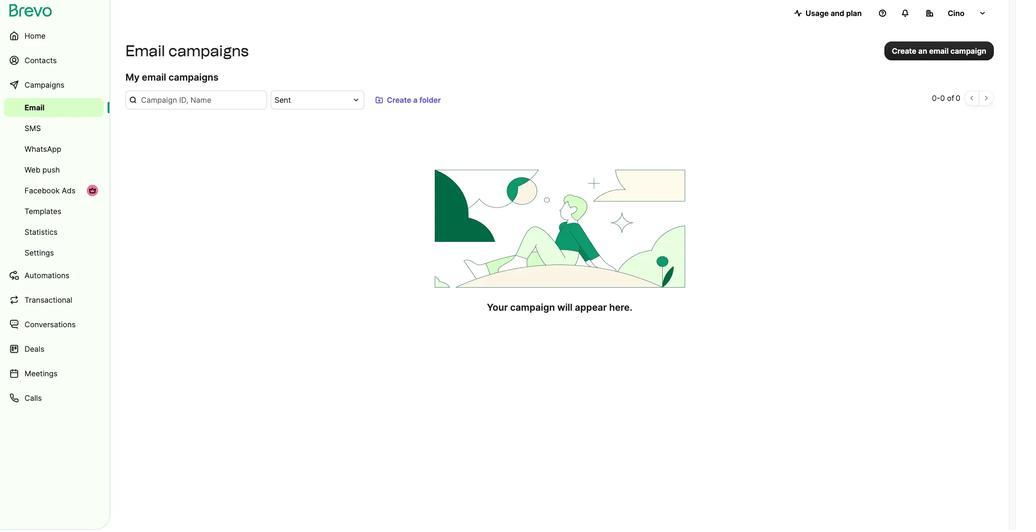 Task type: describe. For each thing, give the bounding box(es) containing it.
facebook
[[25, 186, 60, 195]]

plan
[[847, 8, 863, 18]]

contacts link
[[4, 49, 104, 72]]

create an email campaign
[[893, 46, 987, 56]]

cino button
[[919, 4, 995, 23]]

0 vertical spatial campaigns
[[168, 42, 249, 60]]

conversations
[[25, 320, 76, 330]]

1 vertical spatial campaigns
[[169, 72, 219, 83]]

will
[[558, 302, 573, 313]]

sms link
[[4, 119, 104, 138]]

calls
[[25, 394, 42, 403]]

transactional
[[25, 296, 72, 305]]

campaigns
[[25, 80, 65, 90]]

1 vertical spatial email
[[142, 72, 166, 83]]

meetings link
[[4, 363, 104, 385]]

statistics
[[25, 228, 58, 237]]

templates link
[[4, 202, 104, 221]]

home
[[25, 31, 46, 41]]

your campaign will appear here.
[[487, 302, 633, 313]]

deals link
[[4, 338, 104, 361]]

web
[[25, 165, 40, 175]]

of
[[948, 93, 955, 103]]

a
[[414, 95, 418, 105]]

create a folder button
[[368, 91, 449, 110]]

cino
[[949, 8, 965, 18]]

folder
[[420, 95, 441, 105]]

0 - 0 of 0
[[933, 93, 961, 103]]

create an email campaign button
[[885, 42, 995, 60]]

transactional link
[[4, 289, 104, 312]]

calls link
[[4, 387, 104, 410]]

email for email
[[25, 103, 45, 112]]

2 0 from the left
[[941, 93, 946, 103]]

an
[[919, 46, 928, 56]]

settings link
[[4, 244, 104, 262]]

create a folder
[[387, 95, 441, 105]]

create for create an email campaign
[[893, 46, 917, 56]]

email campaigns
[[126, 42, 249, 60]]

-
[[938, 93, 941, 103]]

create for create a folder
[[387, 95, 412, 105]]

campaign inside button
[[951, 46, 987, 56]]

here.
[[610, 302, 633, 313]]

facebook ads link
[[4, 181, 104, 200]]

1 0 from the left
[[933, 93, 938, 103]]

settings
[[25, 248, 54, 258]]



Task type: locate. For each thing, give the bounding box(es) containing it.
email right "an"
[[930, 46, 949, 56]]

email right my
[[142, 72, 166, 83]]

2 horizontal spatial 0
[[956, 93, 961, 103]]

1 vertical spatial email
[[25, 103, 45, 112]]

0 horizontal spatial campaign
[[511, 302, 555, 313]]

email
[[126, 42, 165, 60], [25, 103, 45, 112]]

email for email campaigns
[[126, 42, 165, 60]]

create left "an"
[[893, 46, 917, 56]]

empty campaign image
[[429, 170, 691, 288]]

campaign down 'cino'
[[951, 46, 987, 56]]

home link
[[4, 25, 104, 47]]

facebook ads
[[25, 186, 76, 195]]

campaign
[[951, 46, 987, 56], [511, 302, 555, 313]]

0 horizontal spatial create
[[387, 95, 412, 105]]

whatsapp
[[25, 144, 61, 154]]

usage and plan button
[[787, 4, 870, 23]]

push
[[43, 165, 60, 175]]

0 horizontal spatial 0
[[933, 93, 938, 103]]

email up sms
[[25, 103, 45, 112]]

my
[[126, 72, 140, 83]]

campaign left will
[[511, 302, 555, 313]]

0 horizontal spatial email
[[25, 103, 45, 112]]

1 vertical spatial campaign
[[511, 302, 555, 313]]

and
[[831, 8, 845, 18]]

1 horizontal spatial 0
[[941, 93, 946, 103]]

templates
[[25, 207, 61, 216]]

1 horizontal spatial email
[[930, 46, 949, 56]]

campaigns up my email campaigns
[[168, 42, 249, 60]]

usage and plan
[[806, 8, 863, 18]]

usage
[[806, 8, 829, 18]]

automations
[[25, 271, 70, 280]]

automations link
[[4, 264, 104, 287]]

1 vertical spatial create
[[387, 95, 412, 105]]

0 vertical spatial email
[[126, 42, 165, 60]]

email
[[930, 46, 949, 56], [142, 72, 166, 83]]

email link
[[4, 98, 104, 117]]

0 vertical spatial create
[[893, 46, 917, 56]]

1 horizontal spatial email
[[126, 42, 165, 60]]

web push link
[[4, 161, 104, 179]]

whatsapp link
[[4, 140, 104, 159]]

contacts
[[25, 56, 57, 65]]

3 0 from the left
[[956, 93, 961, 103]]

left___rvooi image
[[89, 187, 96, 195]]

1 horizontal spatial create
[[893, 46, 917, 56]]

email up my
[[126, 42, 165, 60]]

your
[[487, 302, 508, 313]]

0 horizontal spatial email
[[142, 72, 166, 83]]

campaigns
[[168, 42, 249, 60], [169, 72, 219, 83]]

create
[[893, 46, 917, 56], [387, 95, 412, 105]]

sms
[[25, 124, 41, 133]]

email inside button
[[930, 46, 949, 56]]

web push
[[25, 165, 60, 175]]

1 horizontal spatial campaign
[[951, 46, 987, 56]]

Campaign ID, Name search field
[[126, 91, 267, 110]]

meetings
[[25, 369, 58, 379]]

deals
[[25, 345, 44, 354]]

create left a on the left top of the page
[[387, 95, 412, 105]]

0 vertical spatial campaign
[[951, 46, 987, 56]]

campaigns up "campaign id, name" "search box"
[[169, 72, 219, 83]]

0 vertical spatial email
[[930, 46, 949, 56]]

statistics link
[[4, 223, 104, 242]]

campaigns link
[[4, 74, 104, 96]]

0
[[933, 93, 938, 103], [941, 93, 946, 103], [956, 93, 961, 103]]

ads
[[62, 186, 76, 195]]

sent button
[[271, 91, 364, 110]]

sent
[[275, 95, 291, 105]]

conversations link
[[4, 313, 104, 336]]

appear
[[575, 302, 607, 313]]

my email campaigns
[[126, 72, 219, 83]]



Task type: vqa. For each thing, say whether or not it's contained in the screenshot.
Settings
yes



